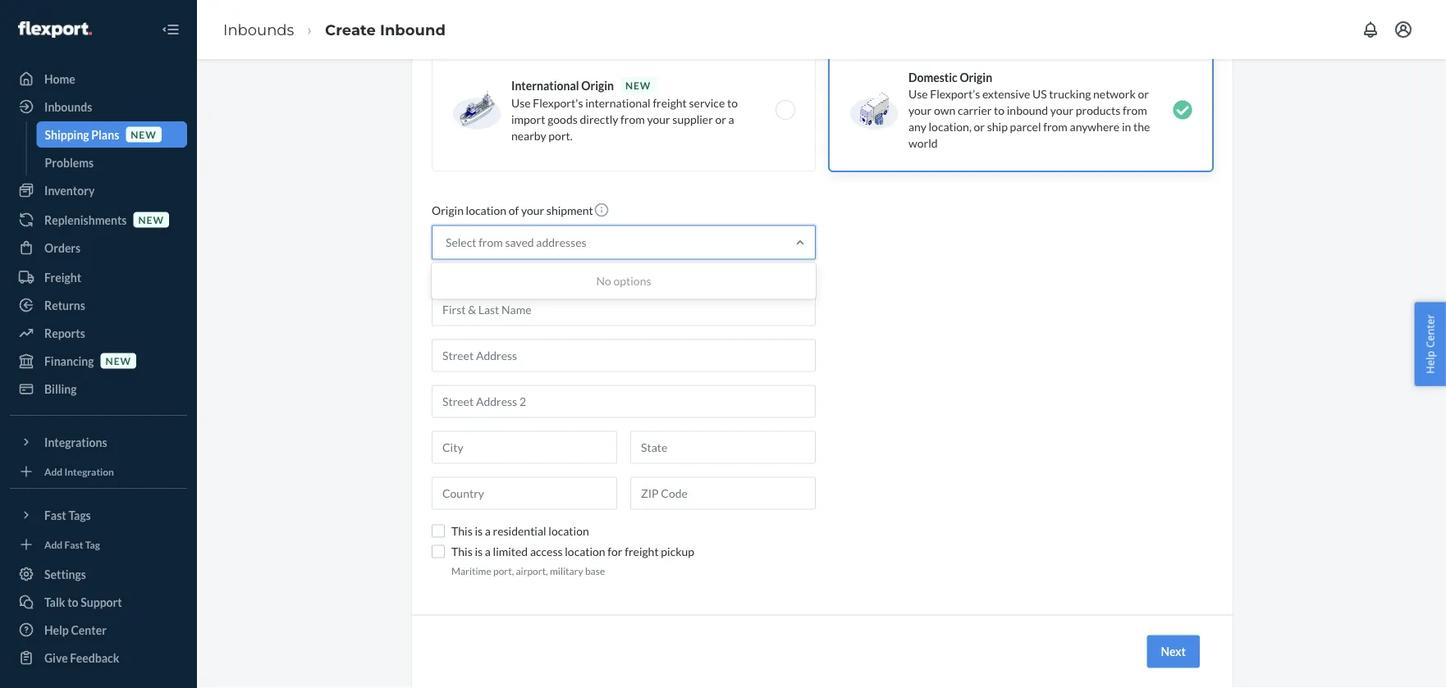 Task type: vqa. For each thing, say whether or not it's contained in the screenshot.
Learn corresponding to Learn more
no



Task type: describe. For each thing, give the bounding box(es) containing it.
domestic
[[909, 71, 958, 85]]

products
[[1076, 103, 1121, 117]]

international origin
[[512, 79, 614, 93]]

tag
[[85, 539, 100, 551]]

add integration
[[44, 466, 114, 478]]

integrations button
[[10, 429, 187, 456]]

port,
[[494, 566, 514, 578]]

new for shipping plans
[[131, 128, 157, 140]]

to inside 'button'
[[67, 596, 78, 610]]

goods
[[548, 112, 578, 126]]

this is a residential location
[[452, 525, 589, 539]]

shipping plans
[[45, 128, 119, 142]]

returns
[[44, 298, 85, 312]]

select
[[446, 236, 477, 250]]

ZIP Code text field
[[631, 478, 816, 511]]

reports
[[44, 326, 85, 340]]

create
[[325, 20, 376, 39]]

or inside use flexport's international freight service to import goods directly from your supplier or a nearby port.
[[716, 112, 727, 126]]

location,
[[929, 120, 972, 134]]

add fast tag link
[[10, 535, 187, 555]]

check circle image
[[1173, 101, 1193, 120]]

City text field
[[432, 432, 617, 465]]

reports link
[[10, 320, 187, 347]]

no
[[597, 275, 612, 289]]

pickup
[[661, 546, 695, 560]]

no options
[[597, 275, 652, 289]]

maritime port, airport, military base
[[452, 566, 605, 578]]

support
[[81, 596, 122, 610]]

home link
[[10, 66, 187, 92]]

billing
[[44, 382, 77, 396]]

use inside 'domestic origin use flexport's extensive us trucking network or your own carrier to inbound your products from any location, or ship parcel from anywhere in the world'
[[909, 87, 928, 101]]

maritime
[[452, 566, 492, 578]]

1 vertical spatial inbounds
[[44, 100, 92, 114]]

help center button
[[1415, 302, 1447, 387]]

origin for domestic
[[960, 71, 993, 85]]

next button
[[1147, 636, 1200, 669]]

your right of
[[521, 204, 544, 218]]

options
[[614, 275, 652, 289]]

orders
[[44, 241, 81, 255]]

use inside use flexport's international freight service to import goods directly from your supplier or a nearby port.
[[512, 96, 531, 110]]

a inside use flexport's international freight service to import goods directly from your supplier or a nearby port.
[[729, 112, 735, 126]]

to inside 'domestic origin use flexport's extensive us trucking network or your own carrier to inbound your products from any location, or ship parcel from anywhere in the world'
[[994, 103, 1005, 117]]

this is a limited access location for freight pickup
[[452, 546, 695, 560]]

inbound
[[1007, 103, 1049, 117]]

Street Address text field
[[432, 340, 816, 373]]

military
[[550, 566, 583, 578]]

add for add fast tag
[[44, 539, 63, 551]]

your inside use flexport's international freight service to import goods directly from your supplier or a nearby port.
[[647, 112, 671, 126]]

a for this is a residential location
[[485, 525, 491, 539]]

trucking
[[1050, 87, 1092, 101]]

world
[[909, 136, 938, 150]]

help center inside help center button
[[1423, 315, 1438, 374]]

service
[[689, 96, 725, 110]]

international
[[586, 96, 651, 110]]

talk
[[44, 596, 65, 610]]

any
[[909, 120, 927, 134]]

freight link
[[10, 264, 187, 291]]

inbounds inside breadcrumbs navigation
[[223, 20, 294, 39]]

First & Last Name text field
[[432, 294, 816, 327]]

port.
[[549, 129, 573, 143]]

2 vertical spatial location
[[565, 546, 606, 560]]

help inside button
[[1423, 351, 1438, 374]]

in
[[1122, 120, 1132, 134]]

0 horizontal spatial help
[[44, 624, 69, 638]]

tags
[[69, 509, 91, 523]]

a for this is a limited access location for freight pickup
[[485, 546, 491, 560]]

next
[[1161, 646, 1187, 660]]

replenishments
[[44, 213, 127, 227]]

is for limited
[[475, 546, 483, 560]]

international
[[512, 79, 579, 93]]

2 horizontal spatial or
[[1139, 87, 1150, 101]]

fast inside fast tags dropdown button
[[44, 509, 66, 523]]

problems
[[45, 156, 94, 170]]

feedback
[[70, 652, 119, 666]]

flexport logo image
[[18, 21, 92, 38]]

settings
[[44, 568, 86, 582]]

returns link
[[10, 292, 187, 319]]

freight inside use flexport's international freight service to import goods directly from your supplier or a nearby port.
[[653, 96, 687, 110]]

0 horizontal spatial inbounds link
[[10, 94, 187, 120]]

this for this is a residential location
[[452, 525, 473, 539]]

access
[[530, 546, 563, 560]]

0 horizontal spatial origin
[[432, 204, 464, 218]]

base
[[585, 566, 605, 578]]

create inbound link
[[325, 20, 446, 39]]

add fast tag
[[44, 539, 100, 551]]

give
[[44, 652, 68, 666]]

home
[[44, 72, 75, 86]]

orders link
[[10, 235, 187, 261]]

domestic origin use flexport's extensive us trucking network or your own carrier to inbound your products from any location, or ship parcel from anywhere in the world
[[909, 71, 1151, 150]]

limited
[[493, 546, 528, 560]]



Task type: locate. For each thing, give the bounding box(es) containing it.
problems link
[[37, 149, 187, 176]]

financing
[[44, 354, 94, 368]]

1 vertical spatial help
[[44, 624, 69, 638]]

use flexport's international freight service to import goods directly from your supplier or a nearby port.
[[512, 96, 738, 143]]

help
[[1423, 351, 1438, 374], [44, 624, 69, 638]]

1 horizontal spatial help center
[[1423, 315, 1438, 374]]

2 add from the top
[[44, 539, 63, 551]]

origin for international
[[582, 79, 614, 93]]

1 horizontal spatial center
[[1423, 315, 1438, 348]]

1 horizontal spatial or
[[974, 120, 985, 134]]

new for replenishments
[[138, 214, 164, 226]]

the
[[1134, 120, 1151, 134]]

center
[[1423, 315, 1438, 348], [71, 624, 107, 638]]

1 vertical spatial a
[[485, 525, 491, 539]]

new up orders link
[[138, 214, 164, 226]]

new for financing
[[106, 355, 131, 367]]

ship
[[988, 120, 1008, 134]]

1 horizontal spatial to
[[727, 96, 738, 110]]

carrier
[[958, 103, 992, 117]]

fast left tags
[[44, 509, 66, 523]]

origin location of your shipment
[[432, 204, 594, 218]]

open account menu image
[[1394, 20, 1414, 39]]

airport,
[[516, 566, 548, 578]]

import
[[512, 112, 546, 126]]

fast left tag
[[64, 539, 83, 551]]

2 horizontal spatial to
[[994, 103, 1005, 117]]

0 horizontal spatial inbounds
[[44, 100, 92, 114]]

fast inside add fast tag link
[[64, 539, 83, 551]]

1 vertical spatial inbounds link
[[10, 94, 187, 120]]

settings link
[[10, 562, 187, 588]]

origin inside 'domestic origin use flexport's extensive us trucking network or your own carrier to inbound your products from any location, or ship parcel from anywhere in the world'
[[960, 71, 993, 85]]

inbounds link inside breadcrumbs navigation
[[223, 20, 294, 39]]

1 this from the top
[[452, 525, 473, 539]]

location left of
[[466, 204, 507, 218]]

use down domestic
[[909, 87, 928, 101]]

this for this is a limited access location for freight pickup
[[452, 546, 473, 560]]

a left residential
[[485, 525, 491, 539]]

0 horizontal spatial help center
[[44, 624, 107, 638]]

location up this is a limited access location for freight pickup
[[549, 525, 589, 539]]

add up settings
[[44, 539, 63, 551]]

1 horizontal spatial inbounds
[[223, 20, 294, 39]]

0 vertical spatial location
[[466, 204, 507, 218]]

1 vertical spatial center
[[71, 624, 107, 638]]

use up import
[[512, 96, 531, 110]]

from
[[1123, 103, 1148, 117], [621, 112, 645, 126], [1044, 120, 1068, 134], [479, 236, 503, 250]]

Country text field
[[432, 478, 617, 511]]

2 is from the top
[[475, 546, 483, 560]]

from down international
[[621, 112, 645, 126]]

help center link
[[10, 617, 187, 644]]

0 vertical spatial center
[[1423, 315, 1438, 348]]

1 is from the top
[[475, 525, 483, 539]]

0 vertical spatial fast
[[44, 509, 66, 523]]

billing link
[[10, 376, 187, 402]]

of
[[509, 204, 519, 218]]

2 horizontal spatial origin
[[960, 71, 993, 85]]

to
[[727, 96, 738, 110], [994, 103, 1005, 117], [67, 596, 78, 610]]

inbounds
[[223, 20, 294, 39], [44, 100, 92, 114]]

for
[[608, 546, 623, 560]]

1 horizontal spatial help
[[1423, 351, 1438, 374]]

to right talk
[[67, 596, 78, 610]]

0 vertical spatial is
[[475, 525, 483, 539]]

flexport's
[[931, 87, 981, 101]]

flexport's
[[533, 96, 583, 110]]

0 horizontal spatial center
[[71, 624, 107, 638]]

1 vertical spatial add
[[44, 539, 63, 551]]

freight
[[44, 271, 81, 285]]

1 vertical spatial fast
[[64, 539, 83, 551]]

1 vertical spatial location
[[549, 525, 589, 539]]

new for international origin
[[626, 80, 652, 92]]

new down reports 'link'
[[106, 355, 131, 367]]

1 add from the top
[[44, 466, 63, 478]]

1 vertical spatial help center
[[44, 624, 107, 638]]

your
[[909, 103, 932, 117], [1051, 103, 1074, 117], [647, 112, 671, 126], [521, 204, 544, 218]]

1 vertical spatial is
[[475, 546, 483, 560]]

State text field
[[631, 432, 816, 465]]

1 horizontal spatial inbounds link
[[223, 20, 294, 39]]

a left limited
[[485, 546, 491, 560]]

to right service
[[727, 96, 738, 110]]

inventory
[[44, 184, 95, 197]]

2 vertical spatial a
[[485, 546, 491, 560]]

fast tags
[[44, 509, 91, 523]]

from up the
[[1123, 103, 1148, 117]]

0 vertical spatial this
[[452, 525, 473, 539]]

network
[[1094, 87, 1136, 101]]

0 horizontal spatial to
[[67, 596, 78, 610]]

0 vertical spatial help
[[1423, 351, 1438, 374]]

give feedback
[[44, 652, 119, 666]]

0 horizontal spatial use
[[512, 96, 531, 110]]

your down trucking
[[1051, 103, 1074, 117]]

origin
[[960, 71, 993, 85], [582, 79, 614, 93], [432, 204, 464, 218]]

new right plans
[[131, 128, 157, 140]]

0 vertical spatial add
[[44, 466, 63, 478]]

1 horizontal spatial origin
[[582, 79, 614, 93]]

origin up flexport's
[[960, 71, 993, 85]]

a
[[729, 112, 735, 126], [485, 525, 491, 539], [485, 546, 491, 560]]

0 vertical spatial a
[[729, 112, 735, 126]]

from left saved
[[479, 236, 503, 250]]

integrations
[[44, 436, 107, 450]]

to inside use flexport's international freight service to import goods directly from your supplier or a nearby port.
[[727, 96, 738, 110]]

help center
[[1423, 315, 1438, 374], [44, 624, 107, 638]]

from inside use flexport's international freight service to import goods directly from your supplier or a nearby port.
[[621, 112, 645, 126]]

a right supplier
[[729, 112, 735, 126]]

directly
[[580, 112, 619, 126]]

or down service
[[716, 112, 727, 126]]

Street Address 2 text field
[[432, 386, 816, 419]]

your up any
[[909, 103, 932, 117]]

freight
[[653, 96, 687, 110], [625, 546, 659, 560]]

0 vertical spatial freight
[[653, 96, 687, 110]]

open notifications image
[[1361, 20, 1381, 39]]

inventory link
[[10, 177, 187, 204]]

help center inside 'help center' link
[[44, 624, 107, 638]]

0 vertical spatial inbounds link
[[223, 20, 294, 39]]

0 horizontal spatial or
[[716, 112, 727, 126]]

to up the ship
[[994, 103, 1005, 117]]

add integration link
[[10, 462, 187, 482]]

center inside button
[[1423, 315, 1438, 348]]

1 vertical spatial freight
[[625, 546, 659, 560]]

inbound
[[380, 20, 446, 39]]

extensive
[[983, 87, 1031, 101]]

saved
[[505, 236, 534, 250]]

us
[[1033, 87, 1047, 101]]

or right network
[[1139, 87, 1150, 101]]

0 vertical spatial help center
[[1423, 315, 1438, 374]]

freight up supplier
[[653, 96, 687, 110]]

own
[[934, 103, 956, 117]]

1 horizontal spatial use
[[909, 87, 928, 101]]

0 vertical spatial inbounds
[[223, 20, 294, 39]]

or down carrier
[[974, 120, 985, 134]]

freight right for
[[625, 546, 659, 560]]

shipping
[[45, 128, 89, 142]]

add
[[44, 466, 63, 478], [44, 539, 63, 551]]

origin up international
[[582, 79, 614, 93]]

shipment
[[547, 204, 594, 218]]

add for add integration
[[44, 466, 63, 478]]

origin up select
[[432, 204, 464, 218]]

from right parcel
[[1044, 120, 1068, 134]]

talk to support button
[[10, 590, 187, 616]]

is
[[475, 525, 483, 539], [475, 546, 483, 560]]

breadcrumbs navigation
[[210, 6, 459, 53]]

supplier
[[673, 112, 713, 126]]

fast
[[44, 509, 66, 523], [64, 539, 83, 551]]

2 this from the top
[[452, 546, 473, 560]]

select from saved addresses
[[446, 236, 587, 250]]

integration
[[64, 466, 114, 478]]

nearby
[[512, 129, 547, 143]]

None checkbox
[[432, 526, 445, 539], [432, 546, 445, 559], [432, 526, 445, 539], [432, 546, 445, 559]]

1 vertical spatial this
[[452, 546, 473, 560]]

plans
[[91, 128, 119, 142]]

parcel
[[1010, 120, 1042, 134]]

fast tags button
[[10, 503, 187, 529]]

create inbound
[[325, 20, 446, 39]]

addresses
[[536, 236, 587, 250]]

location up base
[[565, 546, 606, 560]]

add left integration
[[44, 466, 63, 478]]

is for residential
[[475, 525, 483, 539]]

your left supplier
[[647, 112, 671, 126]]

new up international
[[626, 80, 652, 92]]

talk to support
[[44, 596, 122, 610]]

location
[[466, 204, 507, 218], [549, 525, 589, 539], [565, 546, 606, 560]]

residential
[[493, 525, 547, 539]]

anywhere
[[1070, 120, 1120, 134]]

use
[[909, 87, 928, 101], [512, 96, 531, 110]]

give feedback button
[[10, 645, 187, 672]]

close navigation image
[[161, 20, 181, 39]]



